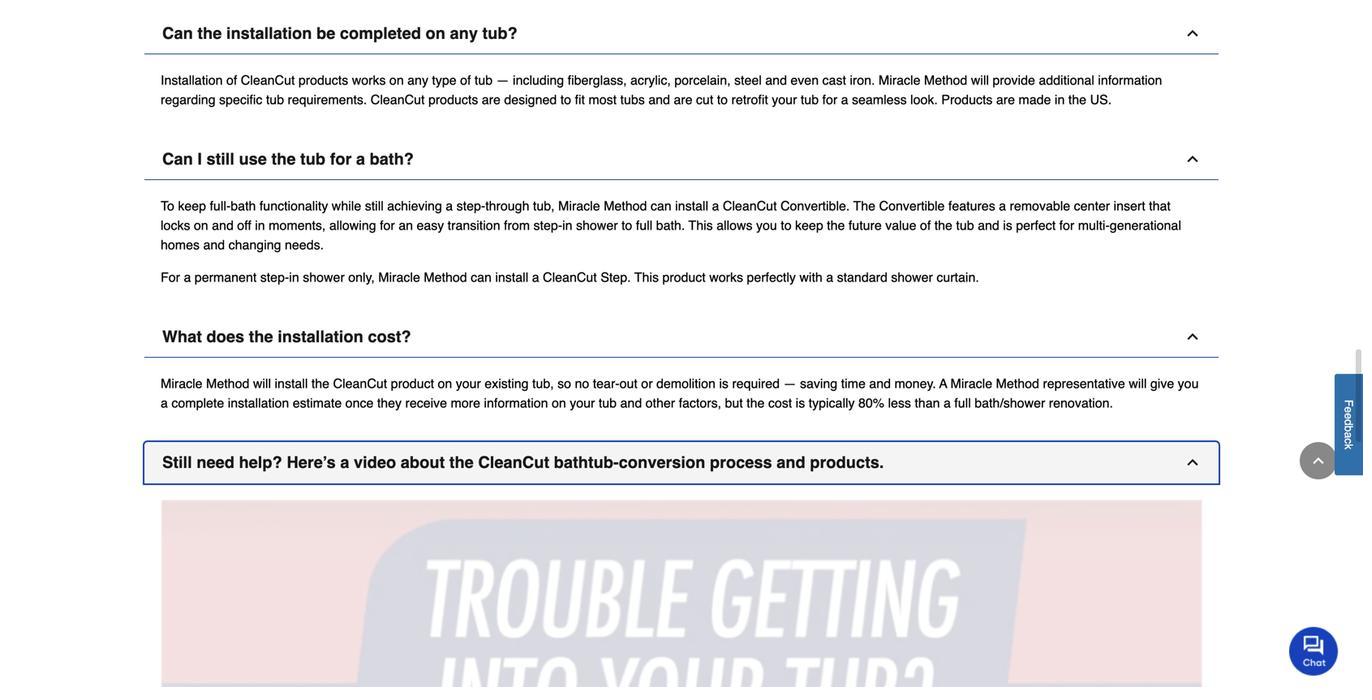 Task type: locate. For each thing, give the bounding box(es) containing it.
needs.
[[285, 237, 324, 252]]

miracle
[[879, 73, 920, 88], [558, 198, 600, 213], [378, 270, 420, 285], [161, 376, 202, 391], [951, 376, 992, 391]]

1 horizontal spatial information
[[1098, 73, 1162, 88]]

1 vertical spatial still
[[365, 198, 384, 213]]

shower
[[576, 218, 618, 233], [303, 270, 345, 285], [891, 270, 933, 285]]

1 horizontal spatial any
[[450, 24, 478, 43]]

method down easy
[[424, 270, 467, 285]]

1 vertical spatial chevron up image
[[1185, 329, 1201, 345]]

any for tub?
[[450, 24, 478, 43]]

on down so
[[552, 395, 566, 410]]

tub up functionality at left
[[300, 150, 325, 168]]

chat invite button image
[[1289, 626, 1339, 676]]

can down transition
[[471, 270, 492, 285]]

can for can the installation be completed on any tub?
[[162, 24, 193, 43]]

method inside the to keep full-bath functionality while still achieving a step-through tub, miracle method can install a cleancut convertible. the convertible features a removable center insert that locks on and off in moments, allowing for an easy transition from step-in shower to full bath. this allows you to keep the future value of the tub and is perfect for multi-generational homes and changing needs.
[[604, 198, 647, 213]]

and
[[765, 73, 787, 88], [648, 92, 670, 107], [212, 218, 234, 233], [978, 218, 999, 233], [203, 237, 225, 252], [869, 376, 891, 391], [620, 395, 642, 410], [777, 453, 805, 472]]

for inside button
[[330, 150, 352, 168]]

for inside "installation of cleancut products works on any type of tub — including fiberglass, acrylic, porcelain, steel and even cast iron. miracle method will provide additional information regarding specific tub requirements. cleancut products are designed to fit most tubs and are cut to retrofit your tub for a seamless look. products are made in the us."
[[822, 92, 837, 107]]

0 horizontal spatial you
[[756, 218, 777, 233]]

1 horizontal spatial products
[[428, 92, 478, 107]]

can inside can i still use the tub for a bath? button
[[162, 150, 193, 168]]

you inside miracle method will install the cleancut product on your existing tub, so no tear-out or demolition is required — saving time and money. a miracle method representative will give you a complete installation estimate once they receive more information on your tub and other factors, but the cost is typically 80% less than a full bath/shower renovation.
[[1178, 376, 1199, 391]]

can up "bath."
[[651, 198, 672, 213]]

1 chevron up image from the top
[[1185, 25, 1201, 41]]

demolition
[[656, 376, 716, 391]]

keep down convertible.
[[795, 218, 823, 233]]

1 vertical spatial chevron up image
[[1310, 453, 1327, 469]]

information up us.
[[1098, 73, 1162, 88]]

this right step.
[[634, 270, 659, 285]]

bath.
[[656, 218, 685, 233]]

method
[[924, 73, 967, 88], [604, 198, 647, 213], [424, 270, 467, 285], [206, 376, 249, 391], [996, 376, 1039, 391]]

0 horizontal spatial any
[[407, 73, 428, 88]]

shower left curtain.
[[891, 270, 933, 285]]

is left perfect
[[1003, 218, 1012, 233]]

any inside "installation of cleancut products works on any type of tub — including fiberglass, acrylic, porcelain, steel and even cast iron. miracle method will provide additional information regarding specific tub requirements. cleancut products are designed to fit most tubs and are cut to retrofit your tub for a seamless look. products are made in the us."
[[407, 73, 428, 88]]

chevron up image inside can the installation be completed on any tub? button
[[1185, 25, 1201, 41]]

1 horizontal spatial chevron up image
[[1310, 453, 1327, 469]]

tub down features
[[956, 218, 974, 233]]

value
[[885, 218, 916, 233]]

any inside button
[[450, 24, 478, 43]]

0 vertical spatial can
[[162, 24, 193, 43]]

of inside the to keep full-bath functionality while still achieving a step-through tub, miracle method can install a cleancut convertible. the convertible features a removable center insert that locks on and off in moments, allowing for an easy transition from step-in shower to full bath. this allows you to keep the future value of the tub and is perfect for multi-generational homes and changing needs.
[[920, 218, 931, 233]]

on inside can the installation be completed on any tub? button
[[426, 24, 445, 43]]

1 vertical spatial product
[[391, 376, 434, 391]]

chevron up image inside still need help? here's a video about the cleancut bathtub-conversion process and products. "button"
[[1185, 454, 1201, 471]]

and right homes
[[203, 237, 225, 252]]

will left the "give"
[[1129, 376, 1147, 391]]

0 horizontal spatial works
[[352, 73, 386, 88]]

time
[[841, 376, 866, 391]]

1 vertical spatial any
[[407, 73, 428, 88]]

in right off
[[255, 218, 265, 233]]

in
[[1055, 92, 1065, 107], [255, 218, 265, 233], [562, 218, 572, 233], [289, 270, 299, 285]]

your
[[772, 92, 797, 107], [456, 376, 481, 391], [570, 395, 595, 410]]

and down out
[[620, 395, 642, 410]]

most
[[589, 92, 617, 107]]

in down needs.
[[289, 270, 299, 285]]

here's
[[287, 453, 336, 472]]

the inside still need help? here's a video about the cleancut bathtub-conversion process and products. "button"
[[449, 453, 474, 472]]

a left bath?
[[356, 150, 365, 168]]

in down additional
[[1055, 92, 1065, 107]]

0 vertical spatial your
[[772, 92, 797, 107]]

1 vertical spatial installation
[[278, 327, 363, 346]]

bath
[[231, 198, 256, 213]]

1 vertical spatial your
[[456, 376, 481, 391]]

convertible
[[879, 198, 945, 213]]

still right while
[[365, 198, 384, 213]]

standard
[[837, 270, 887, 285]]

still right i
[[206, 150, 234, 168]]

cleancut up once
[[333, 376, 387, 391]]

chevron up image for tub?
[[1185, 25, 1201, 41]]

of right type
[[460, 73, 471, 88]]

1 horizontal spatial can
[[651, 198, 672, 213]]

is right cost
[[796, 395, 805, 410]]

off
[[237, 218, 251, 233]]

product inside miracle method will install the cleancut product on your existing tub, so no tear-out or demolition is required — saving time and money. a miracle method representative will give you a complete installation estimate once they receive more information on your tub and other factors, but the cost is typically 80% less than a full bath/shower renovation.
[[391, 376, 434, 391]]

0 horizontal spatial full
[[636, 218, 652, 233]]

look.
[[910, 92, 938, 107]]

chevron up image
[[1185, 25, 1201, 41], [1185, 329, 1201, 345], [1185, 454, 1201, 471]]

and down acrylic,
[[648, 92, 670, 107]]

1 horizontal spatial of
[[460, 73, 471, 88]]

1 horizontal spatial your
[[570, 395, 595, 410]]

information down existing
[[484, 395, 548, 410]]

installation
[[161, 73, 223, 88]]

b
[[1342, 426, 1355, 432]]

cleancut inside "button"
[[478, 453, 549, 472]]

0 vertical spatial information
[[1098, 73, 1162, 88]]

to left "bath."
[[621, 218, 632, 233]]

and right the process at the right bottom of the page
[[777, 453, 805, 472]]

step- right from
[[533, 218, 562, 233]]

provide
[[993, 73, 1035, 88]]

product up receive on the bottom
[[391, 376, 434, 391]]

tub, inside miracle method will install the cleancut product on your existing tub, so no tear-out or demolition is required — saving time and money. a miracle method representative will give you a complete installation estimate once they receive more information on your tub and other factors, but the cost is typically 80% less than a full bath/shower renovation.
[[532, 376, 554, 391]]

cast
[[822, 73, 846, 88]]

1 vertical spatial can
[[471, 270, 492, 285]]

information
[[1098, 73, 1162, 88], [484, 395, 548, 410]]

be
[[316, 24, 335, 43]]

1 horizontal spatial keep
[[795, 218, 823, 233]]

installation left the estimate
[[228, 395, 289, 410]]

homes
[[161, 237, 200, 252]]

3 chevron up image from the top
[[1185, 454, 1201, 471]]

0 horizontal spatial keep
[[178, 198, 206, 213]]

1 vertical spatial you
[[1178, 376, 1199, 391]]

are
[[482, 92, 500, 107], [674, 92, 692, 107], [996, 92, 1015, 107]]

of up specific
[[226, 73, 237, 88]]

products down type
[[428, 92, 478, 107]]

0 horizontal spatial chevron up image
[[1185, 151, 1201, 167]]

1 vertical spatial step-
[[533, 218, 562, 233]]

any
[[450, 24, 478, 43], [407, 73, 428, 88]]

1 can from the top
[[162, 24, 193, 43]]

are left designed
[[482, 92, 500, 107]]

keep
[[178, 198, 206, 213], [795, 218, 823, 233]]

0 vertical spatial tub,
[[533, 198, 555, 213]]

the inside "installation of cleancut products works on any type of tub — including fiberglass, acrylic, porcelain, steel and even cast iron. miracle method will provide additional information regarding specific tub requirements. cleancut products are designed to fit most tubs and are cut to retrofit your tub for a seamless look. products are made in the us."
[[1068, 92, 1086, 107]]

you
[[756, 218, 777, 233], [1178, 376, 1199, 391]]

on up receive on the bottom
[[438, 376, 452, 391]]

0 horizontal spatial is
[[719, 376, 728, 391]]

existing
[[485, 376, 529, 391]]

you right the "give"
[[1178, 376, 1199, 391]]

complete
[[171, 395, 224, 410]]

works left perfectly
[[709, 270, 743, 285]]

1 vertical spatial this
[[634, 270, 659, 285]]

0 vertical spatial works
[[352, 73, 386, 88]]

1 horizontal spatial step-
[[456, 198, 485, 213]]

any left tub?
[[450, 24, 478, 43]]

full inside the to keep full-bath functionality while still achieving a step-through tub, miracle method can install a cleancut convertible. the convertible features a removable center insert that locks on and off in moments, allowing for an easy transition from step-in shower to full bath. this allows you to keep the future value of the tub and is perfect for multi-generational homes and changing needs.
[[636, 218, 652, 233]]

1 vertical spatial full
[[954, 395, 971, 410]]

removable
[[1010, 198, 1070, 213]]

tub, right through in the top of the page
[[533, 198, 555, 213]]

installation up the estimate
[[278, 327, 363, 346]]

miracle right through in the top of the page
[[558, 198, 600, 213]]

2 vertical spatial chevron up image
[[1185, 454, 1201, 471]]

0 vertical spatial installation
[[226, 24, 312, 43]]

products
[[298, 73, 348, 88], [428, 92, 478, 107]]

0 vertical spatial product
[[662, 270, 706, 285]]

0 horizontal spatial —
[[496, 73, 509, 88]]

convertible.
[[780, 198, 850, 213]]

multi-
[[1078, 218, 1110, 233]]

this right "bath."
[[688, 218, 713, 233]]

a
[[841, 92, 848, 107], [356, 150, 365, 168], [446, 198, 453, 213], [712, 198, 719, 213], [999, 198, 1006, 213], [184, 270, 191, 285], [532, 270, 539, 285], [826, 270, 833, 285], [161, 395, 168, 410], [944, 395, 951, 410], [1342, 432, 1355, 438], [340, 453, 349, 472]]

still
[[162, 453, 192, 472]]

method up products
[[924, 73, 967, 88]]

0 vertical spatial still
[[206, 150, 234, 168]]

2 horizontal spatial is
[[1003, 218, 1012, 233]]

1 vertical spatial —
[[783, 376, 796, 391]]

1 vertical spatial keep
[[795, 218, 823, 233]]

0 horizontal spatial this
[[634, 270, 659, 285]]

0 vertical spatial install
[[675, 198, 708, 213]]

any for type
[[407, 73, 428, 88]]

1 horizontal spatial shower
[[576, 218, 618, 233]]

saving
[[800, 376, 837, 391]]

tub?
[[482, 24, 517, 43]]

to keep full-bath functionality while still achieving a step-through tub, miracle method can install a cleancut convertible. the convertible features a removable center insert that locks on and off in moments, allowing for an easy transition from step-in shower to full bath. this allows you to keep the future value of the tub and is perfect for multi-generational homes and changing needs.
[[161, 198, 1181, 252]]

product
[[662, 270, 706, 285], [391, 376, 434, 391]]

you inside the to keep full-bath functionality while still achieving a step-through tub, miracle method can install a cleancut convertible. the convertible features a removable center insert that locks on and off in moments, allowing for an easy transition from step-in shower to full bath. this allows you to keep the future value of the tub and is perfect for multi-generational homes and changing needs.
[[756, 218, 777, 233]]

the up "installation"
[[197, 24, 222, 43]]

full right than
[[954, 395, 971, 410]]

shower up step.
[[576, 218, 618, 233]]

method inside "installation of cleancut products works on any type of tub — including fiberglass, acrylic, porcelain, steel and even cast iron. miracle method will provide additional information regarding specific tub requirements. cleancut products are designed to fit most tubs and are cut to retrofit your tub for a seamless look. products are made in the us."
[[924, 73, 967, 88]]

future
[[849, 218, 882, 233]]

step- down changing
[[260, 270, 289, 285]]

2 vertical spatial install
[[275, 376, 308, 391]]

2 horizontal spatial your
[[772, 92, 797, 107]]

typically
[[809, 395, 855, 410]]

information inside "installation of cleancut products works on any type of tub — including fiberglass, acrylic, porcelain, steel and even cast iron. miracle method will provide additional information regarding specific tub requirements. cleancut products are designed to fit most tubs and are cut to retrofit your tub for a seamless look. products are made in the us."
[[1098, 73, 1162, 88]]

to left "fit"
[[560, 92, 571, 107]]

and up 80% at the right bottom
[[869, 376, 891, 391]]

installation left be
[[226, 24, 312, 43]]

can for can i still use the tub for a bath?
[[162, 150, 193, 168]]

0 vertical spatial products
[[298, 73, 348, 88]]

on left type
[[389, 73, 404, 88]]

permanent
[[195, 270, 257, 285]]

through
[[485, 198, 529, 213]]

tub
[[475, 73, 493, 88], [266, 92, 284, 107], [801, 92, 819, 107], [300, 150, 325, 168], [956, 218, 974, 233], [599, 395, 617, 410]]

iron.
[[850, 73, 875, 88]]

the down additional
[[1068, 92, 1086, 107]]

f
[[1342, 400, 1355, 407]]

1 horizontal spatial will
[[971, 73, 989, 88]]

0 vertical spatial is
[[1003, 218, 1012, 233]]

1 horizontal spatial are
[[674, 92, 692, 107]]

a left complete
[[161, 395, 168, 410]]

locks
[[161, 218, 190, 233]]

the inside can the installation be completed on any tub? button
[[197, 24, 222, 43]]

for up while
[[330, 150, 352, 168]]

install up the estimate
[[275, 376, 308, 391]]

can
[[162, 24, 193, 43], [162, 150, 193, 168]]

2 horizontal spatial install
[[675, 198, 708, 213]]

chevron up image inside scroll to top element
[[1310, 453, 1327, 469]]

install down from
[[495, 270, 528, 285]]

once
[[345, 395, 374, 410]]

1 vertical spatial works
[[709, 270, 743, 285]]

products
[[941, 92, 993, 107]]

other
[[646, 395, 675, 410]]

miracle up seamless
[[879, 73, 920, 88]]

products.
[[810, 453, 884, 472]]

tub, inside the to keep full-bath functionality while still achieving a step-through tub, miracle method can install a cleancut convertible. the convertible features a removable center insert that locks on and off in moments, allowing for an easy transition from step-in shower to full bath. this allows you to keep the future value of the tub and is perfect for multi-generational homes and changing needs.
[[533, 198, 555, 213]]

k
[[1342, 444, 1355, 450]]

can the installation be completed on any tub? button
[[144, 13, 1219, 54]]

your down even
[[772, 92, 797, 107]]

while
[[332, 198, 361, 213]]

what
[[162, 327, 202, 346]]

fit
[[575, 92, 585, 107]]

and down features
[[978, 218, 999, 233]]

cleancut left bathtub-
[[478, 453, 549, 472]]

— up designed
[[496, 73, 509, 88]]

2 horizontal spatial of
[[920, 218, 931, 233]]

0 vertical spatial chevron up image
[[1185, 25, 1201, 41]]

2 horizontal spatial are
[[996, 92, 1015, 107]]

can left i
[[162, 150, 193, 168]]

2 chevron up image from the top
[[1185, 329, 1201, 345]]

cleancut left step.
[[543, 270, 597, 285]]

0 horizontal spatial information
[[484, 395, 548, 410]]

product down the to keep full-bath functionality while still achieving a step-through tub, miracle method can install a cleancut convertible. the convertible features a removable center insert that locks on and off in moments, allowing for an easy transition from step-in shower to full bath. this allows you to keep the future value of the tub and is perfect for multi-generational homes and changing needs.
[[662, 270, 706, 285]]

0 vertical spatial this
[[688, 218, 713, 233]]

1 vertical spatial tub,
[[532, 376, 554, 391]]

a inside "installation of cleancut products works on any type of tub — including fiberglass, acrylic, porcelain, steel and even cast iron. miracle method will provide additional information regarding specific tub requirements. cleancut products are designed to fit most tubs and are cut to retrofit your tub for a seamless look. products are made in the us."
[[841, 92, 848, 107]]

the right about at left
[[449, 453, 474, 472]]

1 vertical spatial is
[[719, 376, 728, 391]]

works inside "installation of cleancut products works on any type of tub — including fiberglass, acrylic, porcelain, steel and even cast iron. miracle method will provide additional information regarding specific tub requirements. cleancut products are designed to fit most tubs and are cut to retrofit your tub for a seamless look. products are made in the us."
[[352, 73, 386, 88]]

seamless
[[852, 92, 907, 107]]

for
[[822, 92, 837, 107], [330, 150, 352, 168], [380, 218, 395, 233], [1059, 218, 1074, 233]]

of down "convertible" on the right
[[920, 218, 931, 233]]

0 vertical spatial you
[[756, 218, 777, 233]]

2 vertical spatial installation
[[228, 395, 289, 410]]

step- up transition
[[456, 198, 485, 213]]

miracle inside the to keep full-bath functionality while still achieving a step-through tub, miracle method can install a cleancut convertible. the convertible features a removable center insert that locks on and off in moments, allowing for an easy transition from step-in shower to full bath. this allows you to keep the future value of the tub and is perfect for multi-generational homes and changing needs.
[[558, 198, 600, 213]]

2 vertical spatial step-
[[260, 270, 289, 285]]

chevron up image
[[1185, 151, 1201, 167], [1310, 453, 1327, 469]]

e up b
[[1342, 413, 1355, 419]]

tub,
[[533, 198, 555, 213], [532, 376, 554, 391]]

are down the provide
[[996, 92, 1015, 107]]

1 horizontal spatial install
[[495, 270, 528, 285]]

0 horizontal spatial product
[[391, 376, 434, 391]]

1 vertical spatial information
[[484, 395, 548, 410]]

will inside "installation of cleancut products works on any type of tub — including fiberglass, acrylic, porcelain, steel and even cast iron. miracle method will provide additional information regarding specific tub requirements. cleancut products are designed to fit most tubs and are cut to retrofit your tub for a seamless look. products are made in the us."
[[971, 73, 989, 88]]

tub, left so
[[532, 376, 554, 391]]

cleancut up allows
[[723, 198, 777, 213]]

1 vertical spatial can
[[162, 150, 193, 168]]

works up 'requirements.'
[[352, 73, 386, 88]]

0 vertical spatial full
[[636, 218, 652, 233]]

step-
[[456, 198, 485, 213], [533, 218, 562, 233], [260, 270, 289, 285]]

on right locks
[[194, 218, 208, 233]]

0 vertical spatial —
[[496, 73, 509, 88]]

1 horizontal spatial still
[[365, 198, 384, 213]]

center
[[1074, 198, 1110, 213]]

0 horizontal spatial of
[[226, 73, 237, 88]]

0 vertical spatial any
[[450, 24, 478, 43]]

1 horizontal spatial this
[[688, 218, 713, 233]]

—
[[496, 73, 509, 88], [783, 376, 796, 391]]

0 horizontal spatial are
[[482, 92, 500, 107]]

method up step.
[[604, 198, 647, 213]]

your down no
[[570, 395, 595, 410]]

on
[[426, 24, 445, 43], [389, 73, 404, 88], [194, 218, 208, 233], [438, 376, 452, 391], [552, 395, 566, 410]]

0 vertical spatial can
[[651, 198, 672, 213]]

1 horizontal spatial you
[[1178, 376, 1199, 391]]

shower left only,
[[303, 270, 345, 285]]

0 vertical spatial chevron up image
[[1185, 151, 1201, 167]]

made
[[1019, 92, 1051, 107]]

your inside "installation of cleancut products works on any type of tub — including fiberglass, acrylic, porcelain, steel and even cast iron. miracle method will provide additional information regarding specific tub requirements. cleancut products are designed to fit most tubs and are cut to retrofit your tub for a seamless look. products are made in the us."
[[772, 92, 797, 107]]

works
[[352, 73, 386, 88], [709, 270, 743, 285]]

can inside can the installation be completed on any tub? button
[[162, 24, 193, 43]]

for left the an
[[380, 218, 395, 233]]

a down cast
[[841, 92, 848, 107]]

use
[[239, 150, 267, 168]]

2 vertical spatial is
[[796, 395, 805, 410]]

are left cut
[[674, 92, 692, 107]]

will up products
[[971, 73, 989, 88]]

1 horizontal spatial full
[[954, 395, 971, 410]]

any left type
[[407, 73, 428, 88]]

0 horizontal spatial install
[[275, 376, 308, 391]]

2 can from the top
[[162, 150, 193, 168]]

2 vertical spatial your
[[570, 395, 595, 410]]

tub down tear-
[[599, 395, 617, 410]]

1 horizontal spatial —
[[783, 376, 796, 391]]

on up type
[[426, 24, 445, 43]]

0 horizontal spatial still
[[206, 150, 234, 168]]

the down features
[[934, 218, 952, 233]]

0 vertical spatial step-
[[456, 198, 485, 213]]

the right does
[[249, 327, 273, 346]]



Task type: describe. For each thing, give the bounding box(es) containing it.
designed
[[504, 92, 557, 107]]

give
[[1150, 376, 1174, 391]]

method up "bath/shower"
[[996, 376, 1039, 391]]

0 horizontal spatial your
[[456, 376, 481, 391]]

they
[[377, 395, 402, 410]]

in inside "installation of cleancut products works on any type of tub — including fiberglass, acrylic, porcelain, steel and even cast iron. miracle method will provide additional information regarding specific tub requirements. cleancut products are designed to fit most tubs and are cut to retrofit your tub for a seamless look. products are made in the us."
[[1055, 92, 1065, 107]]

can i still use the tub for a bath?
[[162, 150, 414, 168]]

a up transition
[[446, 198, 453, 213]]

cleancut inside miracle method will install the cleancut product on your existing tub, so no tear-out or demolition is required — saving time and money. a miracle method representative will give you a complete installation estimate once they receive more information on your tub and other factors, but the cost is typically 80% less than a full bath/shower renovation.
[[333, 376, 387, 391]]

the down convertible.
[[827, 218, 845, 233]]

a up allows
[[712, 198, 719, 213]]

even
[[791, 73, 819, 88]]

chevron up image for the
[[1185, 454, 1201, 471]]

tub inside miracle method will install the cleancut product on your existing tub, so no tear-out or demolition is required — saving time and money. a miracle method representative will give you a complete installation estimate once they receive more information on your tub and other factors, but the cost is typically 80% less than a full bath/shower renovation.
[[599, 395, 617, 410]]

is inside the to keep full-bath functionality while still achieving a step-through tub, miracle method can install a cleancut convertible. the convertible features a removable center insert that locks on and off in moments, allowing for an easy transition from step-in shower to full bath. this allows you to keep the future value of the tub and is perfect for multi-generational homes and changing needs.
[[1003, 218, 1012, 233]]

still need help? here's a video about the cleancut bathtub-conversion process and products. button
[[144, 442, 1219, 483]]

cleancut up specific
[[241, 73, 295, 88]]

including
[[513, 73, 564, 88]]

1 vertical spatial install
[[495, 270, 528, 285]]

1 horizontal spatial is
[[796, 395, 805, 410]]

the
[[853, 198, 875, 213]]

representative
[[1043, 376, 1125, 391]]

factors,
[[679, 395, 721, 410]]

cleancut up bath?
[[371, 92, 425, 107]]

receive
[[405, 395, 447, 410]]

but
[[725, 395, 743, 410]]

chevron up image inside what does the installation cost? 'button'
[[1185, 329, 1201, 345]]

steel
[[734, 73, 762, 88]]

can inside the to keep full-bath functionality while still achieving a step-through tub, miracle method can install a cleancut convertible. the convertible features a removable center insert that locks on and off in moments, allowing for an easy transition from step-in shower to full bath. this allows you to keep the future value of the tub and is perfect for multi-generational homes and changing needs.
[[651, 198, 672, 213]]

miracle right only,
[[378, 270, 420, 285]]

for left 'multi-'
[[1059, 218, 1074, 233]]

cost
[[768, 395, 792, 410]]

still inside the to keep full-bath functionality while still achieving a step-through tub, miracle method can install a cleancut convertible. the convertible features a removable center insert that locks on and off in moments, allowing for an easy transition from step-in shower to full bath. this allows you to keep the future value of the tub and is perfect for multi-generational homes and changing needs.
[[365, 198, 384, 213]]

bath/shower
[[975, 395, 1045, 410]]

on inside "installation of cleancut products works on any type of tub — including fiberglass, acrylic, porcelain, steel and even cast iron. miracle method will provide additional information regarding specific tub requirements. cleancut products are designed to fit most tubs and are cut to retrofit your tub for a seamless look. products are made in the us."
[[389, 73, 404, 88]]

80%
[[858, 395, 884, 410]]

retrofit
[[731, 92, 768, 107]]

full inside miracle method will install the cleancut product on your existing tub, so no tear-out or demolition is required — saving time and money. a miracle method representative will give you a complete installation estimate once they receive more information on your tub and other factors, but the cost is typically 80% less than a full bath/shower renovation.
[[954, 395, 971, 410]]

moments,
[[269, 218, 326, 233]]

more
[[451, 395, 480, 410]]

installation inside button
[[226, 24, 312, 43]]

specific
[[219, 92, 262, 107]]

an
[[399, 218, 413, 233]]

install inside miracle method will install the cleancut product on your existing tub, so no tear-out or demolition is required — saving time and money. a miracle method representative will give you a complete installation estimate once they receive more information on your tub and other factors, but the cost is typically 80% less than a full bath/shower renovation.
[[275, 376, 308, 391]]

and down full- on the left top
[[212, 218, 234, 233]]

0 horizontal spatial will
[[253, 376, 271, 391]]

curtain.
[[937, 270, 979, 285]]

2 horizontal spatial shower
[[891, 270, 933, 285]]

to
[[161, 198, 174, 213]]

i
[[197, 150, 202, 168]]

money.
[[894, 376, 936, 391]]

1 horizontal spatial product
[[662, 270, 706, 285]]

a right with
[[826, 270, 833, 285]]

that
[[1149, 198, 1171, 213]]

renovation.
[[1049, 395, 1113, 410]]

or
[[641, 376, 653, 391]]

f e e d b a c k button
[[1335, 374, 1363, 476]]

and right steel
[[765, 73, 787, 88]]

0 horizontal spatial can
[[471, 270, 492, 285]]

0 horizontal spatial products
[[298, 73, 348, 88]]

the up the estimate
[[311, 376, 329, 391]]

what does the installation cost?
[[162, 327, 411, 346]]

from
[[504, 218, 530, 233]]

regarding
[[161, 92, 215, 107]]

0 vertical spatial keep
[[178, 198, 206, 213]]

features
[[948, 198, 995, 213]]

video
[[354, 453, 396, 472]]

only,
[[348, 270, 375, 285]]

f e e d b a c k
[[1342, 400, 1355, 450]]

tub right specific
[[266, 92, 284, 107]]

a video about the cleancut bathtub conversion process and products. image
[[161, 500, 1202, 687]]

completed
[[340, 24, 421, 43]]

cost?
[[368, 327, 411, 346]]

help?
[[239, 453, 282, 472]]

easy
[[417, 218, 444, 233]]

chevron up image inside can i still use the tub for a bath? button
[[1185, 151, 1201, 167]]

generational
[[1110, 218, 1181, 233]]

so
[[557, 376, 571, 391]]

cut
[[696, 92, 713, 107]]

install inside the to keep full-bath functionality while still achieving a step-through tub, miracle method can install a cleancut convertible. the convertible features a removable center insert that locks on and off in moments, allowing for an easy transition from step-in shower to full bath. this allows you to keep the future value of the tub and is perfect for multi-generational homes and changing needs.
[[675, 198, 708, 213]]

tub down even
[[801, 92, 819, 107]]

allowing
[[329, 218, 376, 233]]

miracle up complete
[[161, 376, 202, 391]]

full-
[[210, 198, 231, 213]]

information inside miracle method will install the cleancut product on your existing tub, so no tear-out or demolition is required — saving time and money. a miracle method representative will give you a complete installation estimate once they receive more information on your tub and other factors, but the cost is typically 80% less than a full bath/shower renovation.
[[484, 395, 548, 410]]

bath?
[[370, 150, 414, 168]]

step.
[[601, 270, 631, 285]]

tear-
[[593, 376, 620, 391]]

miracle right a
[[951, 376, 992, 391]]

1 e from the top
[[1342, 407, 1355, 413]]

miracle method will install the cleancut product on your existing tub, so no tear-out or demolition is required — saving time and money. a miracle method representative will give you a complete installation estimate once they receive more information on your tub and other factors, but the cost is typically 80% less than a full bath/shower renovation.
[[161, 376, 1199, 410]]

miracle inside "installation of cleancut products works on any type of tub — including fiberglass, acrylic, porcelain, steel and even cast iron. miracle method will provide additional information regarding specific tub requirements. cleancut products are designed to fit most tubs and are cut to retrofit your tub for a seamless look. products are made in the us."
[[879, 73, 920, 88]]

d
[[1342, 419, 1355, 426]]

a right than
[[944, 395, 951, 410]]

insert
[[1114, 198, 1145, 213]]

3 are from the left
[[996, 92, 1015, 107]]

2 e from the top
[[1342, 413, 1355, 419]]

1 are from the left
[[482, 92, 500, 107]]

additional
[[1039, 73, 1094, 88]]

— inside miracle method will install the cleancut product on your existing tub, so no tear-out or demolition is required — saving time and money. a miracle method representative will give you a complete installation estimate once they receive more information on your tub and other factors, but the cost is typically 80% less than a full bath/shower renovation.
[[783, 376, 796, 391]]

still inside button
[[206, 150, 234, 168]]

allows
[[716, 218, 753, 233]]

perfectly
[[747, 270, 796, 285]]

process
[[710, 453, 772, 472]]

tub inside the to keep full-bath functionality while still achieving a step-through tub, miracle method can install a cleancut convertible. the convertible features a removable center insert that locks on and off in moments, allowing for an easy transition from step-in shower to full bath. this allows you to keep the future value of the tub and is perfect for multi-generational homes and changing needs.
[[956, 218, 974, 233]]

required
[[732, 376, 780, 391]]

conversion
[[619, 453, 705, 472]]

functionality
[[260, 198, 328, 213]]

changing
[[228, 237, 281, 252]]

cleancut inside the to keep full-bath functionality while still achieving a step-through tub, miracle method can install a cleancut convertible. the convertible features a removable center insert that locks on and off in moments, allowing for an easy transition from step-in shower to full bath. this allows you to keep the future value of the tub and is perfect for multi-generational homes and changing needs.
[[723, 198, 777, 213]]

a right features
[[999, 198, 1006, 213]]

a left step.
[[532, 270, 539, 285]]

out
[[620, 376, 638, 391]]

1 vertical spatial products
[[428, 92, 478, 107]]

a inside "button"
[[340, 453, 349, 472]]

and inside "button"
[[777, 453, 805, 472]]

installation of cleancut products works on any type of tub — including fiberglass, acrylic, porcelain, steel and even cast iron. miracle method will provide additional information regarding specific tub requirements. cleancut products are designed to fit most tubs and are cut to retrofit your tub for a seamless look. products are made in the us.
[[161, 73, 1162, 107]]

us.
[[1090, 92, 1112, 107]]

c
[[1342, 438, 1355, 444]]

2 are from the left
[[674, 92, 692, 107]]

to right cut
[[717, 92, 728, 107]]

the inside what does the installation cost? 'button'
[[249, 327, 273, 346]]

a up the k
[[1342, 432, 1355, 438]]

estimate
[[293, 395, 342, 410]]

to down convertible.
[[781, 218, 792, 233]]

porcelain,
[[674, 73, 731, 88]]

what does the installation cost? button
[[144, 316, 1219, 358]]

scroll to top element
[[1300, 442, 1337, 479]]

0 horizontal spatial step-
[[260, 270, 289, 285]]

tub inside button
[[300, 150, 325, 168]]

2 horizontal spatial will
[[1129, 376, 1147, 391]]

less
[[888, 395, 911, 410]]

on inside the to keep full-bath functionality while still achieving a step-through tub, miracle method can install a cleancut convertible. the convertible features a removable center insert that locks on and off in moments, allowing for an easy transition from step-in shower to full bath. this allows you to keep the future value of the tub and is perfect for multi-generational homes and changing needs.
[[194, 218, 208, 233]]

a
[[939, 376, 947, 391]]

a right for
[[184, 270, 191, 285]]

shower inside the to keep full-bath functionality while still achieving a step-through tub, miracle method can install a cleancut convertible. the convertible features a removable center insert that locks on and off in moments, allowing for an easy transition from step-in shower to full bath. this allows you to keep the future value of the tub and is perfect for multi-generational homes and changing needs.
[[576, 218, 618, 233]]

can i still use the tub for a bath? button
[[144, 139, 1219, 180]]

— inside "installation of cleancut products works on any type of tub — including fiberglass, acrylic, porcelain, steel and even cast iron. miracle method will provide additional information regarding specific tub requirements. cleancut products are designed to fit most tubs and are cut to retrofit your tub for a seamless look. products are made in the us."
[[496, 73, 509, 88]]

than
[[915, 395, 940, 410]]

method up complete
[[206, 376, 249, 391]]

in right from
[[562, 218, 572, 233]]

1 horizontal spatial works
[[709, 270, 743, 285]]

this inside the to keep full-bath functionality while still achieving a step-through tub, miracle method can install a cleancut convertible. the convertible features a removable center insert that locks on and off in moments, allowing for an easy transition from step-in shower to full bath. this allows you to keep the future value of the tub and is perfect for multi-generational homes and changing needs.
[[688, 218, 713, 233]]

0 horizontal spatial shower
[[303, 270, 345, 285]]

tub right type
[[475, 73, 493, 88]]

installation inside miracle method will install the cleancut product on your existing tub, so no tear-out or demolition is required — saving time and money. a miracle method representative will give you a complete installation estimate once they receive more information on your tub and other factors, but the cost is typically 80% less than a full bath/shower renovation.
[[228, 395, 289, 410]]

tubs
[[620, 92, 645, 107]]

can the installation be completed on any tub?
[[162, 24, 517, 43]]

the inside can i still use the tub for a bath? button
[[271, 150, 296, 168]]

installation inside 'button'
[[278, 327, 363, 346]]

2 horizontal spatial step-
[[533, 218, 562, 233]]

the down required on the right bottom
[[747, 395, 765, 410]]

about
[[401, 453, 445, 472]]



Task type: vqa. For each thing, say whether or not it's contained in the screenshot.
See
no



